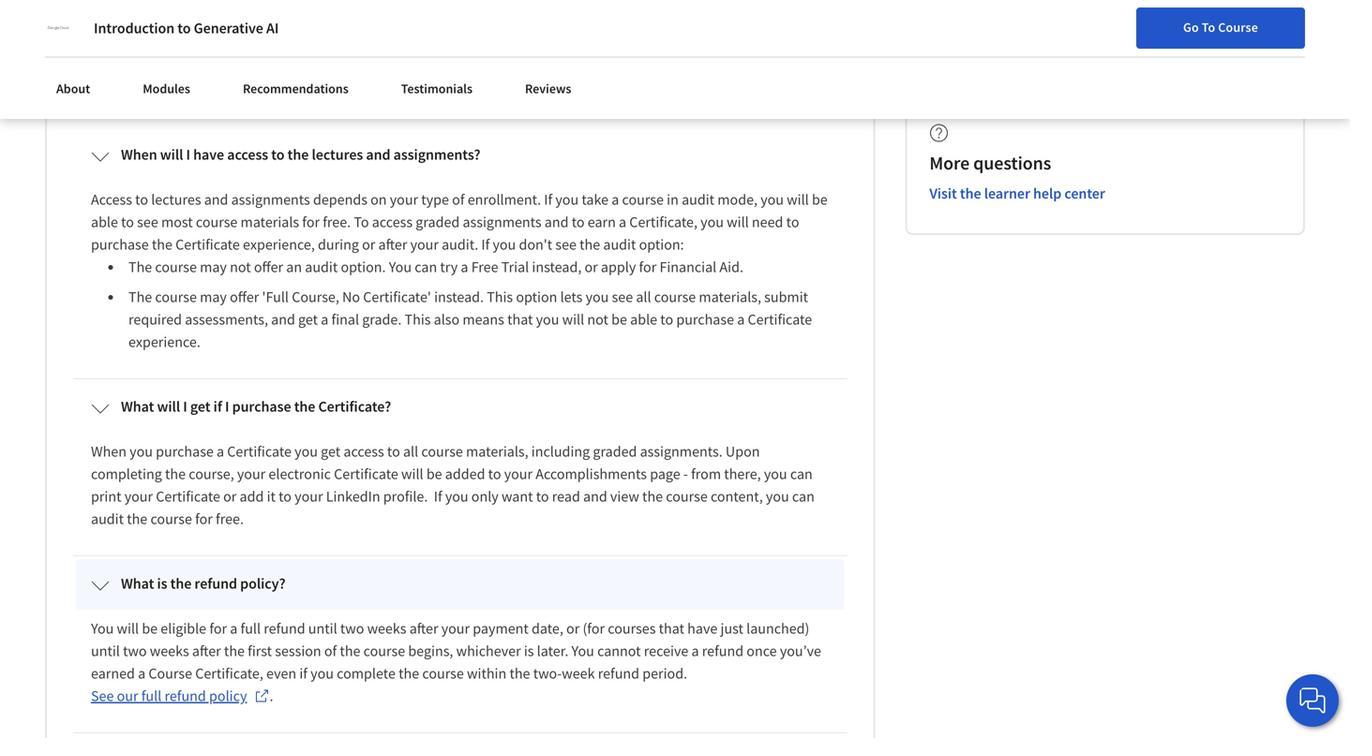 Task type: vqa. For each thing, say whether or not it's contained in the screenshot.
THAT within The course may offer 'Full Course, No Certificate' instead. This option lets you see all course materials, submit required assessments, and get a final grade. This also means that you will not be able to purchase a Certificate experience.
yes



Task type: describe. For each thing, give the bounding box(es) containing it.
courses
[[608, 620, 656, 638]]

a left final
[[321, 310, 329, 329]]

may for not
[[200, 258, 227, 277]]

testimonials
[[401, 80, 473, 97]]

for inside you will be eligible for a full refund until two weeks after your payment date, or (for courses that have just launched) until two weeks after the first session of the course begins, whichever is later. you cannot receive a refund once you've earned a course certificate, even if you complete the course within the two-week refund period.
[[209, 620, 227, 638]]

you right there,
[[764, 465, 787, 484]]

to left earn
[[572, 213, 585, 231]]

try
[[440, 258, 458, 277]]

two-
[[533, 665, 562, 683]]

submit
[[764, 288, 808, 307]]

certificate down what will i get if i purchase the certificate?
[[227, 442, 292, 461]]

will down modules link
[[160, 145, 183, 164]]

the down page
[[642, 487, 663, 506]]

go
[[1183, 19, 1199, 36]]

see our full refund policy link
[[91, 685, 270, 708]]

most
[[161, 213, 193, 231]]

and inside the course may offer 'full course, no certificate' instead. this option lets you see all course materials, submit required assessments, and get a final grade. this also means that you will not be able to purchase a certificate experience.
[[271, 310, 295, 329]]

ai
[[266, 19, 279, 38]]

get inside the when you purchase a certificate you get access to all course materials, including graded assignments. upon completing the course, your electronic certificate will be added to your accomplishments page - from there, you can print your certificate or add it to your linkedin profile.  if you only want to read and view the course content, you can audit the course for free.
[[321, 442, 341, 461]]

access to lectures and assignments depends on your type of enrollment. if you take a course in audit mode, you will be able to see most course materials for free. to access graded assignments and to earn a certificate, you will need to purchase the certificate experience, during or after your audit. if you don't see the audit option:
[[91, 190, 831, 254]]

course inside go to course button
[[1218, 19, 1258, 36]]

a right receive
[[692, 642, 699, 661]]

earned
[[91, 665, 135, 683]]

only
[[471, 487, 499, 506]]

grade.
[[362, 310, 402, 329]]

you inside you will be eligible for a full refund until two weeks after your payment date, or (for courses that have just launched) until two weeks after the first session of the course begins, whichever is later. you cannot receive a refund once you've earned a course certificate, even if you complete the course within the two-week refund period.
[[311, 665, 334, 683]]

certificate down course, at the left of page
[[156, 487, 220, 506]]

be inside access to lectures and assignments depends on your type of enrollment. if you take a course in audit mode, you will be able to see most course materials for free. to access graded assignments and to earn a certificate, you will need to purchase the certificate experience, during or after your audit. if you don't see the audit option:
[[812, 190, 828, 209]]

materials, inside the course may offer 'full course, no certificate' instead. this option lets you see all course materials, submit required assessments, and get a final grade. this also means that you will not be able to purchase a certificate experience.
[[699, 288, 761, 307]]

what for what will i get if i purchase the certificate?
[[121, 397, 154, 416]]

lectures inside dropdown button
[[312, 145, 363, 164]]

is inside dropdown button
[[157, 575, 167, 593]]

the down earn
[[580, 235, 600, 254]]

certificate up linkedin
[[334, 465, 398, 484]]

'full
[[262, 288, 289, 307]]

you will be eligible for a full refund until two weeks after your payment date, or (for courses that have just launched) until two weeks after the first session of the course begins, whichever is later. you cannot receive a refund once you've earned a course certificate, even if you complete the course within the two-week refund period.
[[91, 620, 824, 683]]

payment
[[473, 620, 529, 638]]

to right it
[[279, 487, 292, 506]]

date,
[[532, 620, 563, 638]]

after inside access to lectures and assignments depends on your type of enrollment. if you take a course in audit mode, you will be able to see most course materials for free. to access graded assignments and to earn a certificate, you will need to purchase the certificate experience, during or after your audit. if you don't see the audit option:
[[378, 235, 407, 254]]

0 horizontal spatial this
[[405, 310, 431, 329]]

your inside you will be eligible for a full refund until two weeks after your payment date, or (for courses that have just launched) until two weeks after the first session of the course begins, whichever is later. you cannot receive a refund once you've earned a course certificate, even if you complete the course within the two-week refund period.
[[441, 620, 470, 638]]

refund up session
[[264, 620, 305, 638]]

the inside more questions visit the learner help center
[[960, 184, 981, 203]]

asked
[[172, 36, 238, 69]]

final
[[332, 310, 359, 329]]

means
[[463, 310, 504, 329]]

course right most
[[196, 213, 238, 231]]

refund down just
[[702, 642, 744, 661]]

you up trial
[[493, 235, 516, 254]]

read
[[552, 487, 580, 506]]

even
[[266, 665, 296, 683]]

more
[[930, 151, 970, 175]]

upon
[[726, 442, 760, 461]]

including
[[531, 442, 590, 461]]

or inside the when you purchase a certificate you get access to all course materials, including graded assignments. upon completing the course, your electronic certificate will be added to your accomplishments page - from there, you can print your certificate or add it to your linkedin profile.  if you only want to read and view the course content, you can audit the course for free.
[[223, 487, 237, 506]]

i up course, at the left of page
[[225, 397, 229, 416]]

0 horizontal spatial assignments
[[231, 190, 310, 209]]

during
[[318, 235, 359, 254]]

launched)
[[747, 620, 810, 638]]

what is the refund policy? button
[[76, 560, 844, 610]]

-
[[683, 465, 688, 484]]

visit the learner help center link
[[930, 184, 1105, 203]]

will right mode,
[[787, 190, 809, 209]]

show notifications image
[[1136, 23, 1159, 46]]

be inside the course may offer 'full course, no certificate' instead. this option lets you see all course materials, submit required assessments, and get a final grade. this also means that you will not be able to purchase a certificate experience.
[[612, 310, 627, 329]]

may for offer
[[200, 288, 227, 307]]

access
[[91, 190, 132, 209]]

i for have
[[186, 145, 190, 164]]

introduction to generative ai
[[94, 19, 279, 38]]

learner
[[984, 184, 1030, 203]]

modules link
[[131, 69, 202, 108]]

full inside see our full refund policy link
[[141, 687, 162, 706]]

of inside access to lectures and assignments depends on your type of enrollment. if you take a course in audit mode, you will be able to see most course materials for free. to access graded assignments and to earn a certificate, you will need to purchase the certificate experience, during or after your audit. if you don't see the audit option:
[[452, 190, 465, 209]]

cannot
[[597, 642, 641, 661]]

content,
[[711, 487, 763, 506]]

the left certificate?
[[294, 397, 315, 416]]

able inside access to lectures and assignments depends on your type of enrollment. if you take a course in audit mode, you will be able to see most course materials for free. to access graded assignments and to earn a certificate, you will need to purchase the certificate experience, during or after your audit. if you don't see the audit option:
[[91, 213, 118, 231]]

from
[[691, 465, 721, 484]]

course down most
[[155, 258, 197, 277]]

completing
[[91, 465, 162, 484]]

recommendations link
[[232, 69, 360, 108]]

frequently
[[45, 36, 167, 69]]

free
[[471, 258, 498, 277]]

1 vertical spatial weeks
[[150, 642, 189, 661]]

earn
[[588, 213, 616, 231]]

to down access
[[121, 213, 134, 231]]

will down mode,
[[727, 213, 749, 231]]

0 horizontal spatial two
[[123, 642, 147, 661]]

course down course, at the left of page
[[150, 510, 192, 529]]

print
[[91, 487, 121, 506]]

option.
[[341, 258, 386, 277]]

all inside the when you purchase a certificate you get access to all course materials, including graded assignments. upon completing the course, your electronic certificate will be added to your accomplishments page - from there, you can print your certificate or add it to your linkedin profile.  if you only want to read and view the course content, you can audit the course for free.
[[403, 442, 418, 461]]

0 vertical spatial can
[[415, 258, 437, 277]]

course down begins,
[[422, 665, 464, 683]]

access inside 'when will i have access to the lectures and assignments?' dropdown button
[[227, 145, 268, 164]]

type
[[421, 190, 449, 209]]

1 vertical spatial you
[[91, 620, 114, 638]]

assignments?
[[394, 145, 481, 164]]

to up 'only'
[[488, 465, 501, 484]]

your down completing
[[124, 487, 153, 506]]

course up "required"
[[155, 288, 197, 307]]

is inside you will be eligible for a full refund until two weeks after your payment date, or (for courses that have just launched) until two weeks after the first session of the course begins, whichever is later. you cannot receive a refund once you've earned a course certificate, even if you complete the course within the two-week refund period.
[[524, 642, 534, 661]]

if inside you will be eligible for a full refund until two weeks after your payment date, or (for courses that have just launched) until two weeks after the first session of the course begins, whichever is later. you cannot receive a refund once you've earned a course certificate, even if you complete the course within the two-week refund period.
[[299, 665, 308, 683]]

course down -
[[666, 487, 708, 506]]

instead.
[[434, 288, 484, 307]]

refund left policy
[[165, 687, 206, 706]]

or left apply
[[585, 258, 598, 277]]

reviews
[[525, 80, 571, 97]]

assignments.
[[640, 442, 723, 461]]

your up want
[[504, 465, 533, 484]]

1 vertical spatial if
[[481, 235, 490, 254]]

you down mode,
[[701, 213, 724, 231]]

that inside you will be eligible for a full refund until two weeks after your payment date, or (for courses that have just launched) until two weeks after the first session of the course begins, whichever is later. you cannot receive a refund once you've earned a course certificate, even if you complete the course within the two-week refund period.
[[659, 620, 685, 638]]

i for get
[[183, 397, 187, 416]]

you up need
[[761, 190, 784, 209]]

of inside you will be eligible for a full refund until two weeks after your payment date, or (for courses that have just launched) until two weeks after the first session of the course begins, whichever is later. you cannot receive a refund once you've earned a course certificate, even if you complete the course within the two-week refund period.
[[324, 642, 337, 661]]

0 horizontal spatial after
[[192, 642, 221, 661]]

be inside the when you purchase a certificate you get access to all course materials, including graded assignments. upon completing the course, your electronic certificate will be added to your accomplishments page - from there, you can print your certificate or add it to your linkedin profile.  if you only want to read and view the course content, you can audit the course for free.
[[426, 465, 442, 484]]

whichever
[[456, 642, 521, 661]]

you've
[[780, 642, 821, 661]]

no
[[342, 288, 360, 307]]

0 vertical spatial if
[[544, 190, 552, 209]]

profile.
[[383, 487, 428, 506]]

free. inside the when you purchase a certificate you get access to all course materials, including graded assignments. upon completing the course, your electronic certificate will be added to your accomplishments page - from there, you can print your certificate or add it to your linkedin profile.  if you only want to read and view the course content, you can audit the course for free.
[[216, 510, 244, 529]]

the down begins,
[[399, 665, 419, 683]]

.
[[270, 687, 273, 706]]

1 vertical spatial see
[[555, 235, 577, 254]]

you down option
[[536, 310, 559, 329]]

1 vertical spatial until
[[91, 642, 120, 661]]

apply
[[601, 258, 636, 277]]

course inside you will be eligible for a full refund until two weeks after your payment date, or (for courses that have just launched) until two weeks after the first session of the course begins, whichever is later. you cannot receive a refund once you've earned a course certificate, even if you complete the course within the two-week refund period.
[[148, 665, 192, 683]]

the up the eligible
[[170, 575, 192, 593]]

week
[[562, 665, 595, 683]]

when for when you purchase a certificate you get access to all course materials, including graded assignments. upon completing the course, your electronic certificate will be added to your accomplishments page - from there, you can print your certificate or add it to your linkedin profile.  if you only want to read and view the course content, you can audit the course for free.
[[91, 442, 127, 461]]

get inside the course may offer 'full course, no certificate' instead. this option lets you see all course materials, submit required assessments, and get a final grade. this also means that you will not be able to purchase a certificate experience.
[[298, 310, 318, 329]]

you up electronic
[[295, 442, 318, 461]]

go to course
[[1183, 19, 1258, 36]]

2 vertical spatial can
[[792, 487, 815, 506]]

access inside access to lectures and assignments depends on your type of enrollment. if you take a course in audit mode, you will be able to see most course materials for free. to access graded assignments and to earn a certificate, you will need to purchase the certificate experience, during or after your audit. if you don't see the audit option:
[[372, 213, 413, 231]]

certificate, inside access to lectures and assignments depends on your type of enrollment. if you take a course in audit mode, you will be able to see most course materials for free. to access graded assignments and to earn a certificate, you will need to purchase the certificate experience, during or after your audit. if you don't see the audit option:
[[629, 213, 698, 231]]

your right on
[[390, 190, 418, 209]]

your up the 'the course may not offer an audit option. you can try a free trial instead, or apply for financial aid.'
[[410, 235, 439, 254]]

you down added
[[445, 487, 468, 506]]

need
[[752, 213, 783, 231]]

when will i have access to the lectures and assignments?
[[121, 145, 481, 164]]

go to course button
[[1137, 8, 1305, 49]]

modules
[[143, 80, 190, 97]]

refund down "cannot"
[[598, 665, 640, 683]]

and inside dropdown button
[[366, 145, 391, 164]]

will inside the course may offer 'full course, no certificate' instead. this option lets you see all course materials, submit required assessments, and get a final grade. this also means that you will not be able to purchase a certificate experience.
[[562, 310, 584, 329]]

audit.
[[442, 235, 478, 254]]

you up completing
[[130, 442, 153, 461]]

opens in a new tab image
[[255, 689, 270, 704]]

the down most
[[152, 235, 172, 254]]

a up our at the left
[[138, 665, 145, 683]]

and inside the when you purchase a certificate you get access to all course materials, including graded assignments. upon completing the course, your electronic certificate will be added to your accomplishments page - from there, you can print your certificate or add it to your linkedin profile.  if you only want to read and view the course content, you can audit the course for free.
[[583, 487, 607, 506]]

1 vertical spatial can
[[790, 465, 813, 484]]

don't
[[519, 235, 552, 254]]

course down financial on the top
[[654, 288, 696, 307]]

a right the eligible
[[230, 620, 238, 638]]

what is the refund policy?
[[121, 575, 286, 593]]

experience,
[[243, 235, 315, 254]]

materials, inside the when you purchase a certificate you get access to all course materials, including graded assignments. upon completing the course, your electronic certificate will be added to your accomplishments page - from there, you can print your certificate or add it to your linkedin profile.  if you only want to read and view the course content, you can audit the course for free.
[[466, 442, 528, 461]]

certificate'
[[363, 288, 431, 307]]

0 horizontal spatial not
[[230, 258, 251, 277]]

0 vertical spatial offer
[[254, 258, 283, 277]]

free. inside access to lectures and assignments depends on your type of enrollment. if you take a course in audit mode, you will be able to see most course materials for free. to access graded assignments and to earn a certificate, you will need to purchase the certificate experience, during or after your audit. if you don't see the audit option:
[[323, 213, 351, 231]]

materials
[[241, 213, 299, 231]]

course,
[[292, 288, 339, 307]]

the left two-
[[510, 665, 530, 683]]

get inside dropdown button
[[190, 397, 211, 416]]

1 horizontal spatial you
[[389, 258, 412, 277]]

course left in at the top
[[622, 190, 664, 209]]

a right take
[[612, 190, 619, 209]]

first
[[248, 642, 272, 661]]

once
[[747, 642, 777, 661]]

to right need
[[786, 213, 799, 231]]

1 horizontal spatial two
[[340, 620, 364, 638]]

course up complete
[[364, 642, 405, 661]]

depends
[[313, 190, 368, 209]]

see our full refund policy
[[91, 687, 247, 706]]

testimonials link
[[390, 69, 484, 108]]

recommendations
[[243, 80, 349, 97]]

collapsed list
[[69, 124, 851, 738]]

to left generative
[[177, 19, 191, 38]]

you right lets
[[586, 288, 609, 307]]

the down completing
[[127, 510, 147, 529]]

the up complete
[[340, 642, 361, 661]]



Task type: locate. For each thing, give the bounding box(es) containing it.
this left also
[[405, 310, 431, 329]]

add
[[240, 487, 264, 506]]

later.
[[537, 642, 569, 661]]

1 horizontal spatial have
[[688, 620, 718, 638]]

lets
[[560, 288, 583, 307]]

to down financial on the top
[[660, 310, 673, 329]]

1 the from the top
[[128, 258, 152, 277]]

0 vertical spatial two
[[340, 620, 364, 638]]

have inside dropdown button
[[193, 145, 224, 164]]

the inside the course may offer 'full course, no certificate' instead. this option lets you see all course materials, submit required assessments, and get a final grade. this also means that you will not be able to purchase a certificate experience.
[[128, 288, 152, 307]]

refund
[[195, 575, 237, 593], [264, 620, 305, 638], [702, 642, 744, 661], [598, 665, 640, 683], [165, 687, 206, 706]]

1 horizontal spatial free.
[[323, 213, 351, 231]]

to inside access to lectures and assignments depends on your type of enrollment. if you take a course in audit mode, you will be able to see most course materials for free. to access graded assignments and to earn a certificate, you will need to purchase the certificate experience, during or after your audit. if you don't see the audit option:
[[354, 213, 369, 231]]

complete
[[337, 665, 396, 683]]

or inside access to lectures and assignments depends on your type of enrollment. if you take a course in audit mode, you will be able to see most course materials for free. to access graded assignments and to earn a certificate, you will need to purchase the certificate experience, during or after your audit. if you don't see the audit option:
[[362, 235, 375, 254]]

0 vertical spatial when
[[121, 145, 157, 164]]

0 horizontal spatial questions
[[243, 36, 352, 69]]

all inside the course may offer 'full course, no certificate' instead. this option lets you see all course materials, submit required assessments, and get a final grade. this also means that you will not be able to purchase a certificate experience.
[[636, 288, 651, 307]]

financial
[[660, 258, 717, 277]]

access inside the when you purchase a certificate you get access to all course materials, including graded assignments. upon completing the course, your electronic certificate will be added to your accomplishments page - from there, you can print your certificate or add it to your linkedin profile.  if you only want to read and view the course content, you can audit the course for free.
[[344, 442, 384, 461]]

offer down experience, at left top
[[254, 258, 283, 277]]

1 vertical spatial questions
[[973, 151, 1051, 175]]

2 may from the top
[[200, 288, 227, 307]]

refund left policy? on the bottom
[[195, 575, 237, 593]]

if up free
[[481, 235, 490, 254]]

1 vertical spatial offer
[[230, 288, 259, 307]]

that
[[507, 310, 533, 329], [659, 620, 685, 638]]

is
[[157, 575, 167, 593], [524, 642, 534, 661]]

0 vertical spatial assignments
[[231, 190, 310, 209]]

audit right an
[[305, 258, 338, 277]]

to left the read
[[536, 487, 549, 506]]

1 vertical spatial all
[[403, 442, 418, 461]]

0 vertical spatial if
[[213, 397, 222, 416]]

materials,
[[699, 288, 761, 307], [466, 442, 528, 461]]

certificate down most
[[175, 235, 240, 254]]

0 vertical spatial may
[[200, 258, 227, 277]]

be left the eligible
[[142, 620, 158, 638]]

offer up assessments,
[[230, 288, 259, 307]]

introduction
[[94, 19, 175, 38]]

your down electronic
[[295, 487, 323, 506]]

0 horizontal spatial weeks
[[150, 642, 189, 661]]

see
[[137, 213, 158, 231], [555, 235, 577, 254], [612, 288, 633, 307]]

about
[[56, 80, 90, 97]]

0 horizontal spatial free.
[[216, 510, 244, 529]]

1 vertical spatial two
[[123, 642, 147, 661]]

1 vertical spatial is
[[524, 642, 534, 661]]

(for
[[583, 620, 605, 638]]

policy
[[209, 687, 247, 706]]

not inside the course may offer 'full course, no certificate' instead. this option lets you see all course materials, submit required assessments, and get a final grade. this also means that you will not be able to purchase a certificate experience.
[[587, 310, 609, 329]]

your
[[390, 190, 418, 209], [410, 235, 439, 254], [237, 465, 266, 484], [504, 465, 533, 484], [124, 487, 153, 506], [295, 487, 323, 506], [441, 620, 470, 638]]

1 vertical spatial when
[[91, 442, 127, 461]]

to right access
[[135, 190, 148, 209]]

certificate, up option:
[[629, 213, 698, 231]]

have
[[193, 145, 224, 164], [688, 620, 718, 638]]

after up begins,
[[409, 620, 438, 638]]

1 vertical spatial the
[[128, 288, 152, 307]]

0 vertical spatial until
[[308, 620, 337, 638]]

certificate,
[[629, 213, 698, 231], [195, 665, 263, 683]]

1 horizontal spatial weeks
[[367, 620, 406, 638]]

audit
[[682, 190, 715, 209], [603, 235, 636, 254], [305, 258, 338, 277], [91, 510, 124, 529]]

0 horizontal spatial if
[[213, 397, 222, 416]]

it
[[267, 487, 276, 506]]

1 vertical spatial have
[[688, 620, 718, 638]]

0 horizontal spatial that
[[507, 310, 533, 329]]

1 horizontal spatial see
[[555, 235, 577, 254]]

a down aid.
[[737, 310, 745, 329]]

0 vertical spatial you
[[389, 258, 412, 277]]

purchase down financial on the top
[[676, 310, 734, 329]]

purchase up course, at the left of page
[[156, 442, 214, 461]]

questions up learner
[[973, 151, 1051, 175]]

1 horizontal spatial not
[[587, 310, 609, 329]]

what
[[121, 397, 154, 416], [121, 575, 154, 593]]

questions inside more questions visit the learner help center
[[973, 151, 1051, 175]]

in
[[667, 190, 679, 209]]

1 vertical spatial full
[[141, 687, 162, 706]]

or inside you will be eligible for a full refund until two weeks after your payment date, or (for courses that have just launched) until two weeks after the first session of the course begins, whichever is later. you cannot receive a refund once you've earned a course certificate, even if you complete the course within the two-week refund period.
[[566, 620, 580, 638]]

to up materials
[[271, 145, 285, 164]]

google cloud image
[[45, 15, 71, 41]]

linkedin
[[326, 487, 380, 506]]

within
[[467, 665, 507, 683]]

trial
[[501, 258, 529, 277]]

will down lets
[[562, 310, 584, 329]]

1 vertical spatial certificate,
[[195, 665, 263, 683]]

purchase inside the course may offer 'full course, no certificate' instead. this option lets you see all course materials, submit required assessments, and get a final grade. this also means that you will not be able to purchase a certificate experience.
[[676, 310, 734, 329]]

2 horizontal spatial see
[[612, 288, 633, 307]]

weeks
[[367, 620, 406, 638], [150, 642, 189, 661]]

graded down type
[[416, 213, 460, 231]]

after down the eligible
[[192, 642, 221, 661]]

if
[[213, 397, 222, 416], [299, 665, 308, 683]]

is up the eligible
[[157, 575, 167, 593]]

1 vertical spatial that
[[659, 620, 685, 638]]

0 vertical spatial what
[[121, 397, 154, 416]]

1 horizontal spatial assignments
[[463, 213, 542, 231]]

1 vertical spatial if
[[299, 665, 308, 683]]

1 horizontal spatial until
[[308, 620, 337, 638]]

0 horizontal spatial get
[[190, 397, 211, 416]]

when
[[121, 145, 157, 164], [91, 442, 127, 461]]

on
[[370, 190, 387, 209]]

2 what from the top
[[121, 575, 154, 593]]

or
[[362, 235, 375, 254], [585, 258, 598, 277], [223, 487, 237, 506], [566, 620, 580, 638]]

a inside the when you purchase a certificate you get access to all course materials, including graded assignments. upon completing the course, your electronic certificate will be added to your accomplishments page - from there, you can print your certificate or add it to your linkedin profile.  if you only want to read and view the course content, you can audit the course for free.
[[217, 442, 224, 461]]

course up see our full refund policy
[[148, 665, 192, 683]]

menu item
[[996, 19, 1116, 80]]

questions
[[243, 36, 352, 69], [973, 151, 1051, 175]]

if inside the when you purchase a certificate you get access to all course materials, including graded assignments. upon completing the course, your electronic certificate will be added to your accomplishments page - from there, you can print your certificate or add it to your linkedin profile.  if you only want to read and view the course content, you can audit the course for free.
[[434, 487, 442, 506]]

be left added
[[426, 465, 442, 484]]

weeks up complete
[[367, 620, 406, 638]]

may inside the course may offer 'full course, no certificate' instead. this option lets you see all course materials, submit required assessments, and get a final grade. this also means that you will not be able to purchase a certificate experience.
[[200, 288, 227, 307]]

option:
[[639, 235, 684, 254]]

purchase
[[91, 235, 149, 254], [676, 310, 734, 329], [232, 397, 291, 416], [156, 442, 214, 461]]

about link
[[45, 69, 101, 108]]

that up receive
[[659, 620, 685, 638]]

this
[[487, 288, 513, 307], [405, 310, 431, 329]]

0 horizontal spatial materials,
[[466, 442, 528, 461]]

enrollment.
[[468, 190, 541, 209]]

1 vertical spatial course
[[148, 665, 192, 683]]

for inside the when you purchase a certificate you get access to all course materials, including graded assignments. upon completing the course, your electronic certificate will be added to your accomplishments page - from there, you can print your certificate or add it to your linkedin profile.  if you only want to read and view the course content, you can audit the course for free.
[[195, 510, 213, 529]]

materials, up added
[[466, 442, 528, 461]]

after
[[378, 235, 407, 254], [409, 620, 438, 638], [192, 642, 221, 661]]

0 horizontal spatial certificate,
[[195, 665, 263, 683]]

for inside access to lectures and assignments depends on your type of enrollment. if you take a course in audit mode, you will be able to see most course materials for free. to access graded assignments and to earn a certificate, you will need to purchase the certificate experience, during or after your audit. if you don't see the audit option:
[[302, 213, 320, 231]]

graded inside the when you purchase a certificate you get access to all course materials, including graded assignments. upon completing the course, your electronic certificate will be added to your accomplishments page - from there, you can print your certificate or add it to your linkedin profile.  if you only want to read and view the course content, you can audit the course for free.
[[593, 442, 637, 461]]

the left first
[[224, 642, 245, 661]]

help
[[1033, 184, 1062, 203]]

lectures inside access to lectures and assignments depends on your type of enrollment. if you take a course in audit mode, you will be able to see most course materials for free. to access graded assignments and to earn a certificate, you will need to purchase the certificate experience, during or after your audit. if you don't see the audit option:
[[151, 190, 201, 209]]

electronic
[[269, 465, 331, 484]]

0 vertical spatial after
[[378, 235, 407, 254]]

graded inside access to lectures and assignments depends on your type of enrollment. if you take a course in audit mode, you will be able to see most course materials for free. to access graded assignments and to earn a certificate, you will need to purchase the certificate experience, during or after your audit. if you don't see the audit option:
[[416, 213, 460, 231]]

not
[[230, 258, 251, 277], [587, 310, 609, 329]]

1 horizontal spatial lectures
[[312, 145, 363, 164]]

purchase inside dropdown button
[[232, 397, 291, 416]]

to up profile.
[[387, 442, 400, 461]]

0 vertical spatial certificate,
[[629, 213, 698, 231]]

None search field
[[268, 12, 577, 49]]

when for when will i have access to the lectures and assignments?
[[121, 145, 157, 164]]

more questions visit the learner help center
[[930, 151, 1105, 203]]

may
[[200, 258, 227, 277], [200, 288, 227, 307]]

generative
[[194, 19, 263, 38]]

full inside you will be eligible for a full refund until two weeks after your payment date, or (for courses that have just launched) until two weeks after the first session of the course begins, whichever is later. you cannot receive a refund once you've earned a course certificate, even if you complete the course within the two-week refund period.
[[241, 620, 261, 638]]

see up instead,
[[555, 235, 577, 254]]

0 horizontal spatial see
[[137, 213, 158, 231]]

the for the course may offer 'full course, no certificate' instead. this option lets you see all course materials, submit required assessments, and get a final grade. this also means that you will not be able to purchase a certificate experience.
[[128, 288, 152, 307]]

after up the option.
[[378, 235, 407, 254]]

will inside you will be eligible for a full refund until two weeks after your payment date, or (for courses that have just launched) until two weeks after the first session of the course begins, whichever is later. you cannot receive a refund once you've earned a course certificate, even if you complete the course within the two-week refund period.
[[117, 620, 139, 638]]

visit
[[930, 184, 957, 203]]

when up completing
[[91, 442, 127, 461]]

0 vertical spatial weeks
[[367, 620, 406, 638]]

get up course, at the left of page
[[190, 397, 211, 416]]

1 vertical spatial lectures
[[151, 190, 201, 209]]

you left take
[[555, 190, 579, 209]]

what will i get if i purchase the certificate? button
[[76, 382, 844, 433]]

you
[[555, 190, 579, 209], [761, 190, 784, 209], [701, 213, 724, 231], [493, 235, 516, 254], [586, 288, 609, 307], [536, 310, 559, 329], [130, 442, 153, 461], [295, 442, 318, 461], [764, 465, 787, 484], [445, 487, 468, 506], [766, 487, 789, 506], [311, 665, 334, 683]]

0 horizontal spatial full
[[141, 687, 162, 706]]

page
[[650, 465, 681, 484]]

1 vertical spatial this
[[405, 310, 431, 329]]

if inside dropdown button
[[213, 397, 222, 416]]

option
[[516, 288, 557, 307]]

will up profile.
[[401, 465, 423, 484]]

able down access
[[91, 213, 118, 231]]

0 vertical spatial able
[[91, 213, 118, 231]]

have inside you will be eligible for a full refund until two weeks after your payment date, or (for courses that have just launched) until two weeks after the first session of the course begins, whichever is later. you cannot receive a refund once you've earned a course certificate, even if you complete the course within the two-week refund period.
[[688, 620, 718, 638]]

assessments,
[[185, 310, 268, 329]]

you right content,
[[766, 487, 789, 506]]

purchase inside access to lectures and assignments depends on your type of enrollment. if you take a course in audit mode, you will be able to see most course materials for free. to access graded assignments and to earn a certificate, you will need to purchase the certificate experience, during or after your audit. if you don't see the audit option:
[[91, 235, 149, 254]]

1 vertical spatial able
[[630, 310, 657, 329]]

get up electronic
[[321, 442, 341, 461]]

0 vertical spatial have
[[193, 145, 224, 164]]

or left the add
[[223, 487, 237, 506]]

have down modules link
[[193, 145, 224, 164]]

audit right in at the top
[[682, 190, 715, 209]]

0 vertical spatial of
[[452, 190, 465, 209]]

course up added
[[421, 442, 463, 461]]

get
[[298, 310, 318, 329], [190, 397, 211, 416], [321, 442, 341, 461]]

when inside dropdown button
[[121, 145, 157, 164]]

access
[[227, 145, 268, 164], [372, 213, 413, 231], [344, 442, 384, 461]]

full up first
[[241, 620, 261, 638]]

if right enrollment. at left
[[544, 190, 552, 209]]

have left just
[[688, 620, 718, 638]]

audit down print
[[91, 510, 124, 529]]

1 what from the top
[[121, 397, 154, 416]]

the course may offer 'full course, no certificate' instead. this option lets you see all course materials, submit required assessments, and get a final grade. this also means that you will not be able to purchase a certificate experience.
[[128, 288, 815, 352]]

see inside the course may offer 'full course, no certificate' instead. this option lets you see all course materials, submit required assessments, and get a final grade. this also means that you will not be able to purchase a certificate experience.
[[612, 288, 633, 307]]

0 vertical spatial access
[[227, 145, 268, 164]]

a
[[612, 190, 619, 209], [619, 213, 626, 231], [461, 258, 468, 277], [321, 310, 329, 329], [737, 310, 745, 329], [217, 442, 224, 461], [230, 620, 238, 638], [692, 642, 699, 661], [138, 665, 145, 683]]

coursera image
[[23, 15, 142, 45]]

1 vertical spatial of
[[324, 642, 337, 661]]

for down option:
[[639, 258, 657, 277]]

period.
[[643, 665, 687, 683]]

that inside the course may offer 'full course, no certificate' instead. this option lets you see all course materials, submit required assessments, and get a final grade. this also means that you will not be able to purchase a certificate experience.
[[507, 310, 533, 329]]

1 vertical spatial materials,
[[466, 442, 528, 461]]

to inside 'when will i have access to the lectures and assignments?' dropdown button
[[271, 145, 285, 164]]

view
[[610, 487, 639, 506]]

certificate, up policy
[[195, 665, 263, 683]]

graded
[[416, 213, 460, 231], [593, 442, 637, 461]]

0 vertical spatial the
[[128, 258, 152, 277]]

certificate inside the course may offer 'full course, no certificate' instead. this option lets you see all course materials, submit required assessments, and get a final grade. this also means that you will not be able to purchase a certificate experience.
[[748, 310, 812, 329]]

2 vertical spatial access
[[344, 442, 384, 461]]

certificate inside access to lectures and assignments depends on your type of enrollment. if you take a course in audit mode, you will be able to see most course materials for free. to access graded assignments and to earn a certificate, you will need to purchase the certificate experience, during or after your audit. if you don't see the audit option:
[[175, 235, 240, 254]]

full
[[241, 620, 261, 638], [141, 687, 162, 706]]

0 vertical spatial graded
[[416, 213, 460, 231]]

2 vertical spatial if
[[434, 487, 442, 506]]

the left course, at the left of page
[[165, 465, 186, 484]]

materials, down aid.
[[699, 288, 761, 307]]

a up course, at the left of page
[[217, 442, 224, 461]]

0 vertical spatial this
[[487, 288, 513, 307]]

certificate
[[175, 235, 240, 254], [748, 310, 812, 329], [227, 442, 292, 461], [334, 465, 398, 484], [156, 487, 220, 506]]

until
[[308, 620, 337, 638], [91, 642, 120, 661]]

2 vertical spatial get
[[321, 442, 341, 461]]

you
[[389, 258, 412, 277], [91, 620, 114, 638], [572, 642, 594, 661]]

will
[[160, 145, 183, 164], [787, 190, 809, 209], [727, 213, 749, 231], [562, 310, 584, 329], [157, 397, 180, 416], [401, 465, 423, 484], [117, 620, 139, 638]]

to down depends at the left
[[354, 213, 369, 231]]

all down option:
[[636, 288, 651, 307]]

2 vertical spatial see
[[612, 288, 633, 307]]

all up profile.
[[403, 442, 418, 461]]

be
[[812, 190, 828, 209], [612, 310, 627, 329], [426, 465, 442, 484], [142, 620, 158, 638]]

1 horizontal spatial able
[[630, 310, 657, 329]]

be inside you will be eligible for a full refund until two weeks after your payment date, or (for courses that have just launched) until two weeks after the first session of the course begins, whichever is later. you cannot receive a refund once you've earned a course certificate, even if you complete the course within the two-week refund period.
[[142, 620, 158, 638]]

there,
[[724, 465, 761, 484]]

1 horizontal spatial if
[[299, 665, 308, 683]]

0 vertical spatial free.
[[323, 213, 351, 231]]

0 horizontal spatial able
[[91, 213, 118, 231]]

to right go
[[1202, 19, 1216, 36]]

1 horizontal spatial of
[[452, 190, 465, 209]]

0 horizontal spatial of
[[324, 642, 337, 661]]

a right try
[[461, 258, 468, 277]]

receive
[[644, 642, 689, 661]]

be right mode,
[[812, 190, 828, 209]]

0 vertical spatial get
[[298, 310, 318, 329]]

reviews link
[[514, 69, 583, 108]]

chat with us image
[[1298, 686, 1328, 716]]

1 horizontal spatial to
[[1202, 19, 1216, 36]]

to inside the course may offer 'full course, no certificate' instead. this option lets you see all course materials, submit required assessments, and get a final grade. this also means that you will not be able to purchase a certificate experience.
[[660, 310, 673, 329]]

not down experience, at left top
[[230, 258, 251, 277]]

assignments
[[231, 190, 310, 209], [463, 213, 542, 231]]

1 horizontal spatial graded
[[593, 442, 637, 461]]

able inside the course may offer 'full course, no certificate' instead. this option lets you see all course materials, submit required assessments, and get a final grade. this also means that you will not be able to purchase a certificate experience.
[[630, 310, 657, 329]]

purchase inside the when you purchase a certificate you get access to all course materials, including graded assignments. upon completing the course, your electronic certificate will be added to your accomplishments page - from there, you can print your certificate or add it to your linkedin profile.  if you only want to read and view the course content, you can audit the course for free.
[[156, 442, 214, 461]]

when you purchase a certificate you get access to all course materials, including graded assignments. upon completing the course, your electronic certificate will be added to your accomplishments page - from there, you can print your certificate or add it to your linkedin profile.  if you only want to read and view the course content, you can audit the course for free.
[[91, 442, 818, 529]]

assignments down enrollment. at left
[[463, 213, 542, 231]]

certificate, inside you will be eligible for a full refund until two weeks after your payment date, or (for courses that have just launched) until two weeks after the first session of the course begins, whichever is later. you cannot receive a refund once you've earned a course certificate, even if you complete the course within the two-week refund period.
[[195, 665, 263, 683]]

0 horizontal spatial until
[[91, 642, 120, 661]]

experience.
[[128, 333, 201, 352]]

0 vertical spatial is
[[157, 575, 167, 593]]

full right our at the left
[[141, 687, 162, 706]]

a right earn
[[619, 213, 626, 231]]

what for what is the refund policy?
[[121, 575, 154, 593]]

added
[[445, 465, 485, 484]]

1 vertical spatial what
[[121, 575, 154, 593]]

graded up accomplishments
[[593, 442, 637, 461]]

course
[[1218, 19, 1258, 36], [148, 665, 192, 683]]

1 vertical spatial after
[[409, 620, 438, 638]]

can right there,
[[790, 465, 813, 484]]

access down on
[[372, 213, 413, 231]]

0 vertical spatial see
[[137, 213, 158, 231]]

your up the add
[[237, 465, 266, 484]]

offer inside the course may offer 'full course, no certificate' instead. this option lets you see all course materials, submit required assessments, and get a final grade. this also means that you will not be able to purchase a certificate experience.
[[230, 288, 259, 307]]

our
[[117, 687, 138, 706]]

refund inside dropdown button
[[195, 575, 237, 593]]

see
[[91, 687, 114, 706]]

2 the from the top
[[128, 288, 152, 307]]

1 vertical spatial not
[[587, 310, 609, 329]]

the down recommendations link
[[288, 145, 309, 164]]

also
[[434, 310, 460, 329]]

0 horizontal spatial have
[[193, 145, 224, 164]]

you down session
[[311, 665, 334, 683]]

can right content,
[[792, 487, 815, 506]]

2 vertical spatial after
[[192, 642, 221, 661]]

will inside the when you purchase a certificate you get access to all course materials, including graded assignments. upon completing the course, your electronic certificate will be added to your accomplishments page - from there, you can print your certificate or add it to your linkedin profile.  if you only want to read and view the course content, you can audit the course for free.
[[401, 465, 423, 484]]

1 horizontal spatial is
[[524, 642, 534, 661]]

2 vertical spatial you
[[572, 642, 594, 661]]

audit inside the when you purchase a certificate you get access to all course materials, including graded assignments. upon completing the course, your electronic certificate will be added to your accomplishments page - from there, you can print your certificate or add it to your linkedin profile.  if you only want to read and view the course content, you can audit the course for free.
[[91, 510, 124, 529]]

1 vertical spatial graded
[[593, 442, 637, 461]]

to inside button
[[1202, 19, 1216, 36]]

1 may from the top
[[200, 258, 227, 277]]

2 horizontal spatial after
[[409, 620, 438, 638]]

questions up recommendations link
[[243, 36, 352, 69]]

0 horizontal spatial if
[[434, 487, 442, 506]]

1 vertical spatial get
[[190, 397, 211, 416]]

1 horizontal spatial get
[[298, 310, 318, 329]]

when inside the when you purchase a certificate you get access to all course materials, including graded assignments. upon completing the course, your electronic certificate will be added to your accomplishments page - from there, you can print your certificate or add it to your linkedin profile.  if you only want to read and view the course content, you can audit the course for free.
[[91, 442, 127, 461]]

begins,
[[408, 642, 453, 661]]

0 vertical spatial course
[[1218, 19, 1258, 36]]

1 horizontal spatial that
[[659, 620, 685, 638]]

the for the course may not offer an audit option. you can try a free trial instead, or apply for financial aid.
[[128, 258, 152, 277]]

audit up apply
[[603, 235, 636, 254]]

course,
[[189, 465, 234, 484]]

frequently asked questions
[[45, 36, 352, 69]]

0 vertical spatial to
[[1202, 19, 1216, 36]]

i up most
[[186, 145, 190, 164]]

1 horizontal spatial if
[[481, 235, 490, 254]]

policy?
[[240, 575, 286, 593]]

free.
[[323, 213, 351, 231], [216, 510, 244, 529]]

the
[[288, 145, 309, 164], [960, 184, 981, 203], [152, 235, 172, 254], [580, 235, 600, 254], [294, 397, 315, 416], [165, 465, 186, 484], [642, 487, 663, 506], [127, 510, 147, 529], [170, 575, 192, 593], [224, 642, 245, 661], [340, 642, 361, 661], [399, 665, 419, 683], [510, 665, 530, 683]]

you up week
[[572, 642, 594, 661]]

will down experience.
[[157, 397, 180, 416]]

see left most
[[137, 213, 158, 231]]



